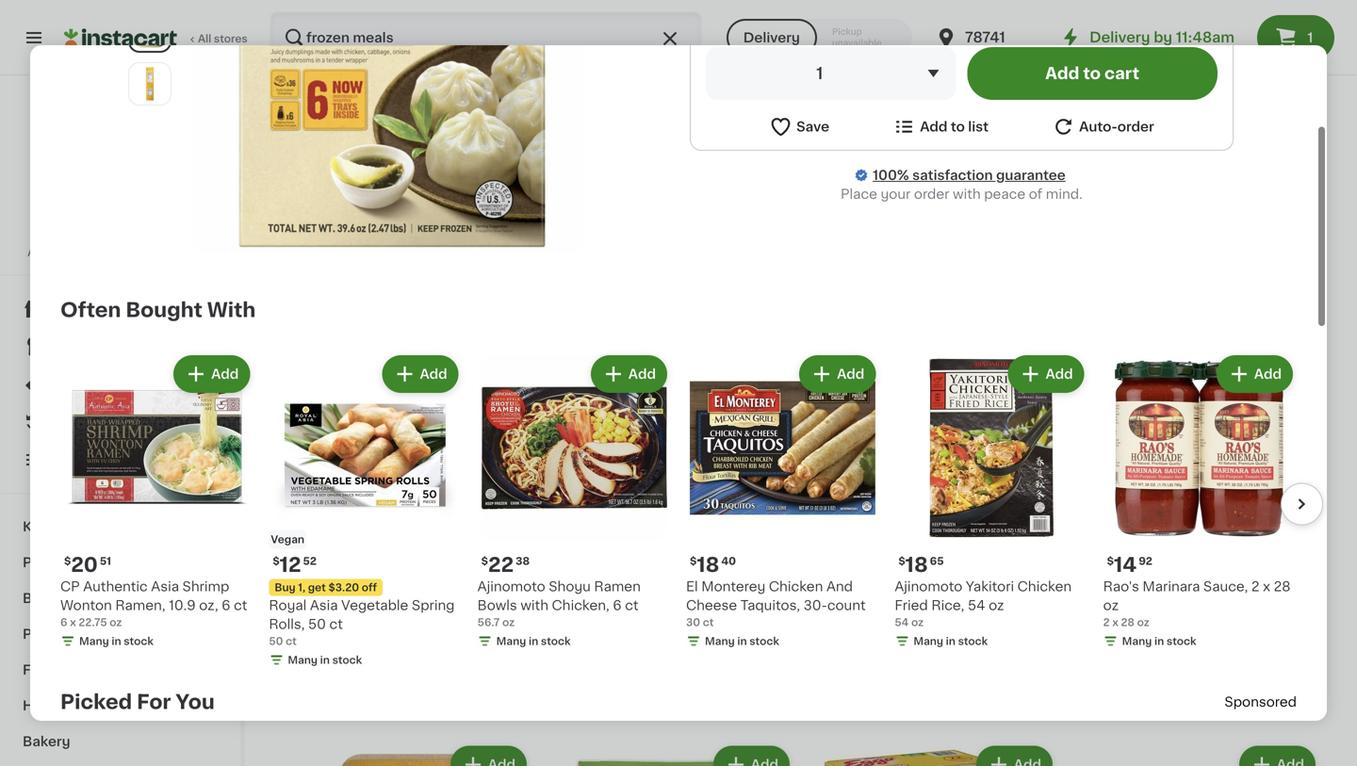 Task type: describe. For each thing, give the bounding box(es) containing it.
cp authentic asia shrimp wonton ramen, 10.9 oz, 6 ct 6 x 22.75 oz
[[60, 580, 247, 628]]

for
[[137, 692, 171, 712]]

add inside button
[[1045, 66, 1079, 82]]

kirkland signature breakfast sandwich spiral croissant, 8 ct
[[809, 639, 1013, 672]]

$ for 2 x 28 oz
[[1107, 556, 1114, 566]]

product group containing 20
[[60, 352, 254, 652]]

1 horizontal spatial 100%
[[873, 169, 909, 182]]

$ for 6 x 22.75 oz
[[64, 556, 71, 566]]

spo nsored
[[1225, 696, 1297, 709]]

rao's marinara sauce, 2 x 28 oz 2 x 28 oz
[[1103, 580, 1291, 628]]

ct inside the ajinomoto shoyu ramen bowls with chicken, 6 ct
[[356, 658, 369, 672]]

87
[[354, 185, 367, 196]]

8
[[987, 658, 996, 672]]

vegetable
[[341, 599, 408, 612]]

item carousel region
[[34, 344, 1323, 683]]

390
[[315, 247, 341, 260]]

ct inside 'kirkland signature breakfast sandwich spiral croissant, 8 ct'
[[999, 658, 1013, 672]]

mg,
[[508, 228, 533, 241]]

oz inside 'cp authentic asia shrimp wonton ramen, 10.9 oz, 6 ct 6 x 22.75 oz'
[[110, 617, 122, 628]]

sauce,
[[1203, 580, 1248, 593]]

buy it again link
[[11, 403, 229, 441]]

1,
[[298, 582, 305, 593]]

ajinomoto for 18
[[895, 580, 963, 593]]

ramen for ajinomoto shoyu ramen bowls with chicken, 6 ct
[[399, 639, 446, 653]]

el monterey chicken and cheese taquitos, 30-count 30 ct
[[686, 580, 866, 628]]

2250
[[641, 209, 675, 222]]

auto-order button
[[1052, 115, 1154, 139]]

52
[[303, 556, 317, 566]]

nsored
[[1251, 696, 1297, 709]]

ajinomoto shoyu ramen bowls with chicken, 6 ct
[[283, 639, 520, 672]]

0 vertical spatial guarantee
[[996, 169, 1066, 182]]

stores
[[214, 33, 248, 44]]

it
[[83, 416, 92, 429]]

kirkland for kirkland signature breakfast sandwich spiral croissant, 8 ct
[[809, 639, 862, 653]]

add to cart
[[1045, 66, 1139, 82]]

advanced
[[315, 228, 381, 241]]

2 vertical spatial to
[[163, 247, 174, 258]]

1 vertical spatial order
[[914, 188, 949, 201]]

tortilla
[[1142, 639, 1186, 653]]

40
[[721, 556, 736, 566]]

11:48am
[[1176, 31, 1235, 44]]

collagen
[[387, 209, 446, 222]]

spo
[[1225, 696, 1251, 709]]

oz inside ajinomoto shoyu ramen bowls with chicken, 6 ct 56.7 oz
[[502, 617, 515, 628]]

steamed
[[591, 639, 651, 653]]

rice,
[[931, 599, 964, 612]]

6 inside the ajinomoto shoyu ramen bowls with chicken, 6 ct
[[344, 658, 353, 672]]

kirkland for kirkland signature
[[23, 520, 79, 533]]

1 vertical spatial 38
[[321, 615, 335, 626]]

product group containing 24
[[315, 0, 500, 318]]

signature for kirkland signature breakfast sandwich spiral croissant, 8 ct
[[865, 639, 929, 653]]

75
[[548, 185, 561, 196]]

ct inside youtheory turmeric 2250 mg, 210 veggie caps 210 ct
[[529, 246, 540, 257]]

youtheory turmeric 2250 mg, 210 veggie caps 210 ct
[[508, 209, 675, 257]]

cp
[[60, 580, 80, 593]]

$ 24 87
[[319, 184, 367, 204]]

14
[[1114, 555, 1137, 575]]

place your order with peace of mind.
[[841, 188, 1083, 201]]

costco logo image
[[79, 98, 162, 181]]

pantry
[[23, 628, 68, 641]]

delivery for delivery by 11:48am
[[1090, 31, 1150, 44]]

x inside 'cp authentic asia shrimp wonton ramen, 10.9 oz, 6 ct 6 x 22.75 oz'
[[70, 617, 76, 628]]

ct inside youtheory collagen advanced formula tablets, 390 ct
[[345, 247, 358, 260]]

all
[[198, 33, 211, 44]]

product group containing 12
[[269, 352, 462, 671]]

household link
[[11, 688, 229, 724]]

save
[[796, 120, 829, 133]]

1 inside field
[[816, 66, 823, 82]]

$ 12 52
[[273, 555, 317, 575]]

in for $ 22 38
[[529, 636, 538, 646]]

0 vertical spatial 54
[[968, 599, 985, 612]]

1 field
[[706, 47, 956, 100]]

product group containing 14
[[1103, 352, 1297, 652]]

oz inside high liner tortilla crusted tilapia, 32 oz
[[1072, 658, 1087, 672]]

high liner tortilla crusted tilapia, 32 oz
[[1072, 639, 1313, 672]]

56.7
[[478, 617, 500, 628]]

frozen link
[[11, 652, 229, 688]]

turmeric
[[579, 209, 638, 222]]

with for ajinomoto shoyu ramen bowls with chicken, 6 ct
[[492, 639, 520, 653]]

36
[[641, 658, 658, 672]]

bowls for ajinomoto shoyu ramen bowls with chicken, 6 ct 56.7 oz
[[478, 599, 517, 612]]

ramen for ajinomoto shoyu ramen bowls with chicken, 6 ct 56.7 oz
[[594, 580, 641, 593]]

$ for 54 oz
[[898, 556, 905, 566]]

caps
[[612, 228, 646, 241]]

&
[[546, 658, 556, 672]]

asia inside royal asia vegetable spring rolls, 50 ct 50 ct
[[310, 599, 338, 612]]

buy for buy 1, get $3.20 off
[[275, 582, 296, 593]]

frozen meals bibigo steamed chicken & veggie dumpling, 6 x 6 ct hero image
[[192, 0, 584, 254]]

order inside button
[[1118, 120, 1154, 133]]

1 vertical spatial 50
[[269, 636, 283, 646]]

$ 18 65
[[898, 555, 944, 575]]

shoyu for ajinomoto shoyu ramen bowls with chicken, 6 ct
[[354, 639, 396, 653]]

18 for $ 18 40
[[697, 555, 719, 575]]

oz right 89
[[1137, 617, 1150, 628]]

of
[[1029, 188, 1043, 201]]

beverages link
[[11, 581, 229, 616]]

stock for $ 14 92
[[1167, 636, 1196, 646]]

16 bibigo steamed dumplings, chicken & vegetables, 36 ct
[[546, 614, 787, 672]]

all stores
[[198, 33, 248, 44]]

enlarge frozen meals bibigo steamed chicken & veggie dumpling, 6 x 6 ct unknown (opens in a new tab) image
[[133, 67, 167, 101]]

product group containing 16
[[546, 357, 794, 712]]

78741 button
[[935, 11, 1048, 64]]

$ 18 40
[[690, 555, 736, 575]]

many for $ 20 51
[[79, 636, 109, 646]]

picked for you
[[60, 692, 215, 712]]

oz down yakitori
[[989, 599, 1004, 612]]

royal
[[269, 599, 307, 612]]

in for $ 18 40
[[737, 636, 747, 646]]

$19.89 element
[[809, 612, 1056, 637]]

1 horizontal spatial satisfaction
[[912, 169, 993, 182]]

mind.
[[1046, 188, 1083, 201]]

product group containing 49
[[508, 0, 694, 282]]

12
[[280, 555, 301, 575]]

tablets,
[[442, 228, 493, 241]]

$ for 210 ct
[[512, 185, 519, 196]]

oz up 89
[[1103, 599, 1119, 612]]

$ 49 75
[[512, 184, 561, 204]]

1 horizontal spatial 2
[[1251, 580, 1260, 593]]

in for $ 20 51
[[112, 636, 121, 646]]

youtheory
[[508, 209, 576, 222]]

croissant,
[[917, 658, 984, 672]]

0 horizontal spatial 54
[[895, 617, 909, 628]]

many in stock down rolls, in the bottom left of the page
[[288, 655, 362, 665]]

buy it again
[[53, 416, 133, 429]]

add to list button
[[893, 115, 989, 139]]

oz down fried
[[911, 617, 924, 628]]

many in stock for $ 18 65
[[914, 636, 988, 646]]

auto-order
[[1079, 120, 1154, 133]]

bowls for ajinomoto shoyu ramen bowls with chicken, 6 ct
[[449, 639, 489, 653]]

0 horizontal spatial $ 22 38
[[287, 614, 335, 634]]

0 vertical spatial 50
[[308, 618, 326, 631]]

breakfast
[[932, 639, 995, 653]]

crusted
[[1190, 639, 1243, 653]]

pantry link
[[11, 616, 229, 652]]

ramen,
[[115, 599, 165, 612]]

many for $ 22 38
[[496, 636, 526, 646]]

1 button
[[1257, 15, 1335, 60]]

buy 1, get $3.20 off
[[275, 582, 377, 593]]

delivery by 11:48am link
[[1059, 26, 1235, 49]]

$27.36 element
[[701, 182, 887, 206]]

shrimp
[[182, 580, 229, 593]]

6 up pantry
[[60, 617, 67, 628]]



Task type: vqa. For each thing, say whether or not it's contained in the screenshot.


Task type: locate. For each thing, give the bounding box(es) containing it.
high
[[1072, 639, 1103, 653]]

ct down $3.20
[[329, 618, 343, 631]]

38 inside item carousel region
[[516, 556, 530, 566]]

to inside button
[[1083, 66, 1101, 82]]

1 vertical spatial 210
[[508, 246, 527, 257]]

100% satisfaction guarantee button
[[29, 222, 211, 241]]

kirkland signature breakfast sandwich spiral croissant, 8 ct button
[[809, 357, 1056, 689]]

monterey
[[701, 580, 766, 593]]

signature for kirkland signature
[[82, 520, 148, 533]]

many in stock for $ 22 38
[[496, 636, 571, 646]]

delivery for delivery
[[743, 31, 800, 44]]

0 horizontal spatial 38
[[321, 615, 335, 626]]

many in stock down rao's marinara sauce, 2 x 28 oz 2 x 28 oz
[[1122, 636, 1196, 646]]

1 vertical spatial 1
[[816, 66, 823, 82]]

1 horizontal spatial ramen
[[594, 580, 641, 593]]

oz right 56.7
[[502, 617, 515, 628]]

0 horizontal spatial 100%
[[48, 229, 77, 239]]

1 vertical spatial to
[[951, 120, 965, 133]]

ct inside 16 bibigo steamed dumplings, chicken & vegetables, 36 ct
[[662, 658, 675, 672]]

shoyu
[[549, 580, 591, 593], [354, 639, 396, 653]]

satisfaction up the add costco membership to save
[[79, 229, 143, 239]]

bakery link
[[11, 724, 229, 760]]

0 vertical spatial 38
[[516, 556, 530, 566]]

1 vertical spatial signature
[[865, 639, 929, 653]]

0 horizontal spatial 210
[[508, 246, 527, 257]]

many in stock for $ 20 51
[[79, 636, 153, 646]]

many in stock for $ 18 40
[[705, 636, 779, 646]]

50
[[308, 618, 326, 631], [269, 636, 283, 646]]

again
[[95, 416, 133, 429]]

0 horizontal spatial buy
[[53, 416, 80, 429]]

1 horizontal spatial buy
[[275, 582, 296, 593]]

0 vertical spatial 210
[[536, 228, 559, 241]]

0 vertical spatial kirkland
[[23, 520, 79, 533]]

yakitori
[[966, 580, 1014, 593]]

ct inside 'cp authentic asia shrimp wonton ramen, 10.9 oz, 6 ct 6 x 22.75 oz'
[[234, 599, 247, 612]]

0 horizontal spatial ramen
[[399, 639, 446, 653]]

ajinomoto down rolls, in the bottom left of the page
[[283, 639, 351, 653]]

tilapia,
[[1247, 639, 1293, 653]]

chicken, for ajinomoto shoyu ramen bowls with chicken, 6 ct 56.7 oz
[[552, 599, 609, 612]]

buy inside item carousel region
[[275, 582, 296, 593]]

many in stock up "croissant,"
[[914, 636, 988, 646]]

chicken inside 16 bibigo steamed dumplings, chicken & vegetables, 36 ct
[[733, 639, 787, 653]]

ajinomoto inside the ajinomoto shoyu ramen bowls with chicken, 6 ct
[[283, 639, 351, 653]]

deals link
[[11, 366, 229, 403]]

ct inside el monterey chicken and cheese taquitos, 30-count 30 ct
[[703, 617, 714, 628]]

1 vertical spatial 22
[[293, 614, 319, 634]]

order right your
[[914, 188, 949, 201]]

add costco membership to save link
[[27, 245, 213, 260]]

kirkland signature
[[23, 520, 148, 533]]

38
[[516, 556, 530, 566], [321, 615, 335, 626]]

100%
[[873, 169, 909, 182], [48, 229, 77, 239]]

with inside ajinomoto shoyu ramen bowls with chicken, 6 ct 56.7 oz
[[521, 599, 548, 612]]

in right 'liner' at the bottom of the page
[[1155, 636, 1164, 646]]

1 horizontal spatial to
[[951, 120, 965, 133]]

delivery
[[1090, 31, 1150, 44], [743, 31, 800, 44]]

210 down the mg, at the top of page
[[508, 246, 527, 257]]

signature inside kirkland signature link
[[82, 520, 148, 533]]

el
[[686, 580, 698, 593]]

1 horizontal spatial 28
[[1274, 580, 1291, 593]]

50 down rolls, in the bottom left of the page
[[269, 636, 283, 646]]

0 vertical spatial chicken,
[[552, 599, 609, 612]]

1 horizontal spatial delivery
[[1090, 31, 1150, 44]]

many in stock up &
[[496, 636, 571, 646]]

0 horizontal spatial 1
[[816, 66, 823, 82]]

with down 56.7
[[492, 639, 520, 653]]

in up "croissant,"
[[946, 636, 956, 646]]

shoyu for ajinomoto shoyu ramen bowls with chicken, 6 ct 56.7 oz
[[549, 580, 591, 593]]

instacart logo image
[[64, 26, 177, 49]]

18 left 40
[[697, 555, 719, 575]]

100% satisfaction guarantee inside button
[[48, 229, 200, 239]]

stock down royal asia vegetable spring rolls, 50 ct 50 ct
[[332, 655, 362, 665]]

0 vertical spatial ramen
[[594, 580, 641, 593]]

order down cart on the top of the page
[[1118, 120, 1154, 133]]

0 horizontal spatial 100% satisfaction guarantee
[[48, 229, 200, 239]]

ajinomoto for 22
[[478, 580, 545, 593]]

0 vertical spatial to
[[1083, 66, 1101, 82]]

with down 100% satisfaction guarantee link
[[953, 188, 981, 201]]

1 vertical spatial 2
[[1103, 617, 1110, 628]]

28 up 'liner' at the bottom of the page
[[1121, 617, 1135, 628]]

chicken for $ 18 65
[[1018, 580, 1072, 593]]

0 vertical spatial with
[[953, 188, 981, 201]]

0 vertical spatial satisfaction
[[912, 169, 993, 182]]

6 inside ajinomoto shoyu ramen bowls with chicken, 6 ct 56.7 oz
[[613, 599, 622, 612]]

0 horizontal spatial order
[[914, 188, 949, 201]]

$ 22 38 down royal
[[287, 614, 335, 634]]

bowls
[[478, 599, 517, 612], [449, 639, 489, 653]]

6 down royal asia vegetable spring rolls, 50 ct 50 ct
[[344, 658, 353, 672]]

shoyu inside the ajinomoto shoyu ramen bowls with chicken, 6 ct
[[354, 639, 396, 653]]

auto-
[[1079, 120, 1118, 133]]

1 inside button
[[1308, 31, 1313, 44]]

to for cart
[[1083, 66, 1101, 82]]

0 vertical spatial 1
[[1308, 31, 1313, 44]]

kirkland up the sandwich
[[809, 639, 862, 653]]

lists
[[53, 453, 85, 467]]

by
[[1154, 31, 1172, 44]]

stock down 16
[[541, 636, 571, 646]]

0 horizontal spatial ajinomoto
[[283, 639, 351, 653]]

1 horizontal spatial 100% satisfaction guarantee
[[873, 169, 1066, 182]]

ramen inside the ajinomoto shoyu ramen bowls with chicken, 6 ct
[[399, 639, 446, 653]]

18 left '65'
[[905, 555, 928, 575]]

1 horizontal spatial x
[[1112, 617, 1119, 628]]

stock up the frozen link
[[124, 636, 153, 646]]

0 horizontal spatial 28
[[1121, 617, 1135, 628]]

asia inside 'cp authentic asia shrimp wonton ramen, 10.9 oz, 6 ct 6 x 22.75 oz'
[[151, 580, 179, 593]]

x right 19
[[1112, 617, 1119, 628]]

0 horizontal spatial 22
[[293, 614, 319, 634]]

50 right rolls, in the bottom left of the page
[[308, 618, 326, 631]]

1 horizontal spatial 1
[[1308, 31, 1313, 44]]

1 horizontal spatial asia
[[310, 599, 338, 612]]

satisfaction up place your order with peace of mind.
[[912, 169, 993, 182]]

with inside the ajinomoto shoyu ramen bowls with chicken, 6 ct
[[492, 639, 520, 653]]

1 vertical spatial 28
[[1121, 617, 1135, 628]]

ajinomoto shoyu ramen bowls with chicken, 6 ct 56.7 oz
[[478, 580, 641, 628]]

19
[[1082, 614, 1105, 634]]

1 vertical spatial bowls
[[449, 639, 489, 653]]

chicken for $ 18 40
[[769, 580, 823, 593]]

shoyu down "vegetable"
[[354, 639, 396, 653]]

2 right sauce,
[[1251, 580, 1260, 593]]

in up the frozen link
[[112, 636, 121, 646]]

0 horizontal spatial 2
[[1103, 617, 1110, 628]]

$ for 56.7 oz
[[481, 556, 488, 566]]

0 vertical spatial $ 22 38
[[481, 555, 530, 575]]

your
[[881, 188, 911, 201]]

add button
[[422, 0, 495, 28], [615, 0, 688, 28], [175, 357, 248, 391], [384, 357, 457, 391], [593, 357, 665, 391], [801, 357, 874, 391], [1010, 357, 1083, 391], [1218, 357, 1291, 391], [452, 362, 525, 396], [715, 362, 788, 396], [978, 362, 1051, 396], [1241, 362, 1314, 396]]

22 down royal
[[293, 614, 319, 634]]

0 horizontal spatial shoyu
[[354, 639, 396, 653]]

0 vertical spatial 100%
[[873, 169, 909, 182]]

$
[[319, 185, 325, 196], [512, 185, 519, 196], [64, 556, 71, 566], [690, 556, 697, 566], [273, 556, 280, 566], [481, 556, 488, 566], [898, 556, 905, 566], [1107, 556, 1114, 566], [287, 615, 293, 626]]

bowls down 56.7
[[449, 639, 489, 653]]

1 vertical spatial guarantee
[[145, 229, 200, 239]]

in left bibigo
[[529, 636, 538, 646]]

1 horizontal spatial order
[[1118, 120, 1154, 133]]

ramen up the steamed
[[594, 580, 641, 593]]

2 horizontal spatial ajinomoto
[[895, 580, 963, 593]]

100% up your
[[873, 169, 909, 182]]

signature up the spiral
[[865, 639, 929, 653]]

0 vertical spatial 100% satisfaction guarantee
[[873, 169, 1066, 182]]

stock up 8
[[958, 636, 988, 646]]

$ 22 38
[[481, 555, 530, 575], [287, 614, 335, 634]]

chicken right yakitori
[[1018, 580, 1072, 593]]

$ inside $ 18 40
[[690, 556, 697, 566]]

1 vertical spatial satisfaction
[[79, 229, 143, 239]]

delivery up cart on the top of the page
[[1090, 31, 1150, 44]]

$ inside the $ 24 87
[[319, 185, 325, 196]]

in down royal asia vegetable spring rolls, 50 ct 50 ct
[[320, 655, 330, 665]]

oz,
[[199, 599, 218, 612]]

shoyu up 16
[[549, 580, 591, 593]]

0 vertical spatial bowls
[[478, 599, 517, 612]]

many for $ 18 65
[[914, 636, 943, 646]]

with up bibigo
[[521, 599, 548, 612]]

ct down the mg, at the top of page
[[529, 246, 540, 257]]

10.9
[[169, 599, 196, 612]]

kirkland up produce
[[23, 520, 79, 533]]

off
[[362, 582, 377, 593]]

2 vertical spatial with
[[492, 639, 520, 653]]

ct down advanced
[[345, 247, 358, 260]]

signature up 51
[[82, 520, 148, 533]]

taquitos,
[[741, 599, 800, 612]]

2 18 from the left
[[905, 555, 928, 575]]

38 up ajinomoto shoyu ramen bowls with chicken, 6 ct 56.7 oz
[[516, 556, 530, 566]]

ajinomoto inside ajinomoto shoyu ramen bowls with chicken, 6 ct 56.7 oz
[[478, 580, 545, 593]]

1 vertical spatial ramen
[[399, 639, 446, 653]]

20
[[71, 555, 98, 575]]

1 horizontal spatial guarantee
[[996, 169, 1066, 182]]

x right sauce,
[[1263, 580, 1270, 593]]

18 for $ 18 65
[[905, 555, 928, 575]]

1 horizontal spatial kirkland
[[809, 639, 862, 653]]

bowls inside the ajinomoto shoyu ramen bowls with chicken, 6 ct
[[449, 639, 489, 653]]

100% satisfaction guarantee up "membership"
[[48, 229, 200, 239]]

to left save
[[163, 247, 174, 258]]

0 horizontal spatial signature
[[82, 520, 148, 533]]

signature inside 'kirkland signature breakfast sandwich spiral croissant, 8 ct'
[[865, 639, 929, 653]]

0 horizontal spatial asia
[[151, 580, 179, 593]]

delivery up 1 field
[[743, 31, 800, 44]]

stock down rao's marinara sauce, 2 x 28 oz 2 x 28 oz
[[1167, 636, 1196, 646]]

to inside button
[[951, 120, 965, 133]]

1 vertical spatial kirkland
[[809, 639, 862, 653]]

1 horizontal spatial shoyu
[[549, 580, 591, 593]]

x left 22.75
[[70, 617, 76, 628]]

2 up 'liner' at the bottom of the page
[[1103, 617, 1110, 628]]

lists link
[[11, 441, 229, 479]]

buy for buy it again
[[53, 416, 80, 429]]

0 vertical spatial signature
[[82, 520, 148, 533]]

0 horizontal spatial guarantee
[[145, 229, 200, 239]]

many in stock up the frozen link
[[79, 636, 153, 646]]

0 vertical spatial 2
[[1251, 580, 1260, 593]]

asia up 10.9
[[151, 580, 179, 593]]

many for $ 18 40
[[705, 636, 735, 646]]

210 down youtheory
[[536, 228, 559, 241]]

with for ajinomoto shoyu ramen bowls with chicken, 6 ct 56.7 oz
[[521, 599, 548, 612]]

6 up the steamed
[[613, 599, 622, 612]]

54 down yakitori
[[968, 599, 985, 612]]

100% up the costco
[[48, 229, 77, 239]]

formula
[[385, 228, 438, 241]]

guarantee inside button
[[145, 229, 200, 239]]

in down taquitos,
[[737, 636, 747, 646]]

0 horizontal spatial x
[[70, 617, 76, 628]]

list
[[968, 120, 989, 133]]

0 vertical spatial asia
[[151, 580, 179, 593]]

product group containing 19
[[1072, 357, 1319, 712]]

delivery button
[[726, 19, 817, 57]]

$ inside '$ 18 65'
[[898, 556, 905, 566]]

buy left 1,
[[275, 582, 296, 593]]

delivery inside button
[[743, 31, 800, 44]]

6 right oz,
[[222, 599, 230, 612]]

to for list
[[951, 120, 965, 133]]

shop
[[53, 303, 88, 316]]

satisfaction inside button
[[79, 229, 143, 239]]

0 horizontal spatial delivery
[[743, 31, 800, 44]]

bowls up 56.7
[[478, 599, 517, 612]]

1 horizontal spatial signature
[[865, 639, 929, 653]]

stock for $ 18 65
[[958, 636, 988, 646]]

100% satisfaction guarantee up place your order with peace of mind.
[[873, 169, 1066, 182]]

100% inside button
[[48, 229, 77, 239]]

spring
[[412, 599, 455, 612]]

ajinomoto up 56.7
[[478, 580, 545, 593]]

beverages
[[23, 592, 95, 605]]

2
[[1251, 580, 1260, 593], [1103, 617, 1110, 628]]

$ inside $ 14 92
[[1107, 556, 1114, 566]]

1 vertical spatial chicken,
[[283, 658, 340, 672]]

oz down high
[[1072, 658, 1087, 672]]

many in stock
[[79, 636, 153, 646], [705, 636, 779, 646], [496, 636, 571, 646], [914, 636, 988, 646], [1122, 636, 1196, 646], [288, 655, 362, 665]]

1 vertical spatial buy
[[275, 582, 296, 593]]

$ for 30 ct
[[690, 556, 697, 566]]

$ 22 38 inside item carousel region
[[481, 555, 530, 575]]

2 horizontal spatial x
[[1263, 580, 1270, 593]]

chicken, inside ajinomoto shoyu ramen bowls with chicken, 6 ct 56.7 oz
[[552, 599, 609, 612]]

many in stock for $ 14 92
[[1122, 636, 1196, 646]]

1 vertical spatial 100% satisfaction guarantee
[[48, 229, 200, 239]]

ct down royal asia vegetable spring rolls, 50 ct 50 ct
[[356, 658, 369, 672]]

youtheory collagen advanced formula tablets, 390 ct
[[315, 209, 493, 260]]

ajinomoto
[[478, 580, 545, 593], [895, 580, 963, 593], [283, 639, 351, 653]]

guarantee up of
[[996, 169, 1066, 182]]

1 vertical spatial asia
[[310, 599, 338, 612]]

vegetables,
[[560, 658, 638, 672]]

all stores link
[[64, 11, 249, 64]]

1 horizontal spatial 54
[[968, 599, 985, 612]]

ct right 8
[[999, 658, 1013, 672]]

bowls inside ajinomoto shoyu ramen bowls with chicken, 6 ct 56.7 oz
[[478, 599, 517, 612]]

1 18 from the left
[[697, 555, 719, 575]]

service type group
[[726, 19, 912, 57]]

buy left it
[[53, 416, 80, 429]]

0 vertical spatial order
[[1118, 120, 1154, 133]]

you
[[176, 692, 215, 712]]

asia down the buy 1, get $3.20 off
[[310, 599, 338, 612]]

0 horizontal spatial kirkland
[[23, 520, 79, 533]]

product group containing add
[[809, 357, 1056, 689]]

ct right 36 on the left bottom of page
[[662, 658, 675, 672]]

0 vertical spatial 28
[[1274, 580, 1291, 593]]

add costco membership to save
[[27, 247, 202, 258]]

1 vertical spatial shoyu
[[354, 639, 396, 653]]

bakery
[[23, 735, 70, 748]]

$ 22 38 up 56.7
[[481, 555, 530, 575]]

$ 20 51
[[64, 555, 111, 575]]

1 vertical spatial $ 22 38
[[287, 614, 335, 634]]

chicken inside ajinomoto yakitori chicken fried rice, 54 oz 54 oz
[[1018, 580, 1072, 593]]

ajinomoto yakitori chicken fried rice, 54 oz 54 oz
[[895, 580, 1072, 628]]

$ inside $ 12 52
[[273, 556, 280, 566]]

6
[[222, 599, 230, 612], [613, 599, 622, 612], [60, 617, 67, 628], [344, 658, 353, 672]]

chicken down taquitos,
[[733, 639, 787, 653]]

costco
[[52, 247, 91, 258]]

1 vertical spatial with
[[521, 599, 548, 612]]

$ inside $ 49 75
[[512, 185, 519, 196]]

rao's
[[1103, 580, 1139, 593]]

22 inside item carousel region
[[488, 555, 514, 575]]

rolls,
[[269, 618, 305, 631]]

32
[[1296, 639, 1313, 653]]

produce
[[23, 556, 80, 569]]

ajinomoto inside ajinomoto yakitori chicken fried rice, 54 oz 54 oz
[[895, 580, 963, 593]]

1 horizontal spatial 38
[[516, 556, 530, 566]]

chicken, down rolls, in the bottom left of the page
[[283, 658, 340, 672]]

18
[[697, 555, 719, 575], [905, 555, 928, 575]]

2 horizontal spatial to
[[1083, 66, 1101, 82]]

chicken, inside the ajinomoto shoyu ramen bowls with chicken, 6 ct
[[283, 658, 340, 672]]

38 down the buy 1, get $3.20 off
[[321, 615, 335, 626]]

ajinomoto down '$ 18 65' at the bottom of page
[[895, 580, 963, 593]]

kirkland inside 'kirkland signature breakfast sandwich spiral croissant, 8 ct'
[[809, 639, 862, 653]]

chicken up 30-
[[769, 580, 823, 593]]

stock for $ 18 40
[[750, 636, 779, 646]]

ct right oz,
[[234, 599, 247, 612]]

ct right 30
[[703, 617, 714, 628]]

guarantee
[[996, 169, 1066, 182], [145, 229, 200, 239]]

89
[[1107, 615, 1121, 626]]

$3.20
[[328, 582, 359, 593]]

51
[[100, 556, 111, 566]]

many for $ 14 92
[[1122, 636, 1152, 646]]

kirkland
[[23, 520, 79, 533], [809, 639, 862, 653]]

marinara
[[1143, 580, 1200, 593]]

0 horizontal spatial to
[[163, 247, 174, 258]]

22 up 56.7
[[488, 555, 514, 575]]

stock for $ 22 38
[[541, 636, 571, 646]]

1 horizontal spatial $ 22 38
[[481, 555, 530, 575]]

in for $ 14 92
[[1155, 636, 1164, 646]]

1 horizontal spatial ajinomoto
[[478, 580, 545, 593]]

stock down taquitos,
[[750, 636, 779, 646]]

1 horizontal spatial 210
[[536, 228, 559, 241]]

add inside button
[[920, 120, 948, 133]]

28
[[1274, 580, 1291, 593], [1121, 617, 1135, 628]]

1 horizontal spatial 50
[[308, 618, 326, 631]]

0 vertical spatial buy
[[53, 416, 80, 429]]

to
[[1083, 66, 1101, 82], [951, 120, 965, 133], [163, 247, 174, 258]]

oz right 22.75
[[110, 617, 122, 628]]

in for $ 18 65
[[946, 636, 956, 646]]

guarantee up save
[[145, 229, 200, 239]]

ramen down spring
[[399, 639, 446, 653]]

0 horizontal spatial 18
[[697, 555, 719, 575]]

0 vertical spatial shoyu
[[549, 580, 591, 593]]

28 right sauce,
[[1274, 580, 1291, 593]]

1 horizontal spatial 22
[[488, 555, 514, 575]]

shoyu inside ajinomoto shoyu ramen bowls with chicken, 6 ct 56.7 oz
[[549, 580, 591, 593]]

product group
[[315, 0, 500, 318], [508, 0, 694, 282], [701, 0, 887, 282], [60, 352, 254, 652], [269, 352, 462, 671], [478, 352, 671, 652], [686, 352, 880, 652], [895, 352, 1088, 652], [1103, 352, 1297, 652], [283, 357, 531, 712], [546, 357, 794, 712], [809, 357, 1056, 689], [1072, 357, 1319, 712], [283, 742, 531, 766], [546, 742, 794, 766], [809, 742, 1056, 766], [1072, 742, 1319, 766]]

1 vertical spatial 100%
[[48, 229, 77, 239]]

54 down fried
[[895, 617, 909, 628]]

16
[[556, 614, 579, 634]]

None search field
[[270, 11, 702, 64]]

chicken, up 16
[[552, 599, 609, 612]]

authentic
[[83, 580, 148, 593]]

to left list
[[951, 120, 965, 133]]

ct inside ajinomoto shoyu ramen bowls with chicken, 6 ct 56.7 oz
[[625, 599, 639, 612]]

many in stock down taquitos,
[[705, 636, 779, 646]]

wonton
[[60, 599, 112, 612]]

stock for $ 20 51
[[124, 636, 153, 646]]

ct down rolls, in the bottom left of the page
[[286, 636, 297, 646]]

ramen inside ajinomoto shoyu ramen bowls with chicken, 6 ct 56.7 oz
[[594, 580, 641, 593]]

$ inside $ 20 51
[[64, 556, 71, 566]]

0 horizontal spatial satisfaction
[[79, 229, 143, 239]]

chicken inside el monterey chicken and cheese taquitos, 30-count 30 ct
[[769, 580, 823, 593]]

1 vertical spatial 54
[[895, 617, 909, 628]]

peace
[[984, 188, 1026, 201]]

30-
[[804, 599, 827, 612]]

chicken, for ajinomoto shoyu ramen bowls with chicken, 6 ct
[[283, 658, 340, 672]]

ct up the steamed
[[625, 599, 639, 612]]

to left cart on the top of the page
[[1083, 66, 1101, 82]]

0 horizontal spatial 50
[[269, 636, 283, 646]]



